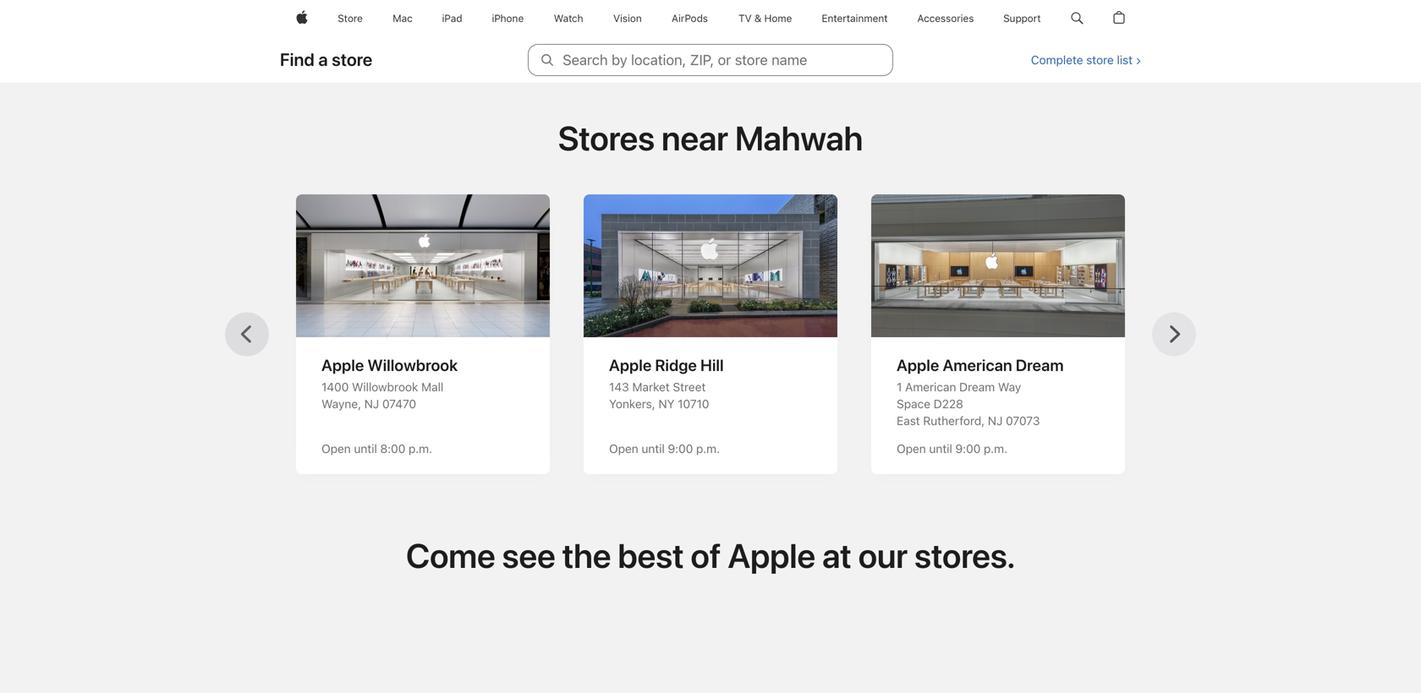 Task type: locate. For each thing, give the bounding box(es) containing it.
tv and home image
[[738, 0, 793, 37]]

nj inside apple american dream 1 american dream way space d228 east rutherford , nj 07073
[[988, 414, 1003, 428]]

dream
[[1016, 356, 1064, 375], [959, 380, 995, 394]]

open for apple ridge hill
[[609, 442, 638, 456]]

open until 9:00 p.m. for ridge
[[609, 442, 720, 456]]

1 vertical spatial nj
[[988, 414, 1003, 428]]

find
[[280, 49, 315, 70]]

way
[[998, 380, 1021, 394]]

best
[[618, 536, 684, 576]]

store right a
[[332, 49, 373, 70]]

1 horizontal spatial 9:00
[[955, 442, 981, 456]]

nj left 07073
[[988, 414, 1003, 428]]

nj
[[364, 397, 379, 411], [988, 414, 1003, 428]]

1 horizontal spatial open
[[609, 442, 638, 456]]

store left list
[[1086, 53, 1114, 67]]

2 open until 9:00 p.m. from the left
[[897, 442, 1007, 456]]

airpods image
[[672, 0, 708, 37]]

willowbrook up 07470 on the left bottom
[[352, 380, 418, 394]]

p.m. right 8:00
[[408, 442, 432, 456]]

willowbrook
[[367, 356, 458, 375], [352, 380, 418, 394]]

open until 9:00 p.m.
[[609, 442, 720, 456], [897, 442, 1007, 456]]

1 open until 9:00 p.m. from the left
[[609, 442, 720, 456]]

1 horizontal spatial nj
[[988, 414, 1003, 428]]

d228
[[934, 397, 963, 411]]

p.m. for american
[[984, 442, 1007, 456]]

open until 9:00 p.m. down rutherford
[[897, 442, 1007, 456]]

open
[[321, 442, 351, 456], [609, 442, 638, 456], [897, 442, 926, 456]]

of
[[691, 536, 721, 576]]

p.m.
[[408, 442, 432, 456], [696, 442, 720, 456], [984, 442, 1007, 456]]

0 horizontal spatial until
[[354, 442, 377, 456]]

open down the wayne
[[321, 442, 351, 456]]

0 horizontal spatial open
[[321, 442, 351, 456]]

0 vertical spatial nj
[[364, 397, 379, 411]]

shopping bag image
[[1113, 0, 1125, 37]]

2 p.m. from the left
[[696, 442, 720, 456]]

apple inside apple willowbrook 1400 willowbrook mall wayne , nj 07470
[[321, 356, 364, 375]]

p.m. down 10710
[[696, 442, 720, 456]]

dream left way
[[959, 380, 995, 394]]

9:00
[[668, 442, 693, 456], [955, 442, 981, 456]]

0 vertical spatial dream
[[1016, 356, 1064, 375]]

apple american dream 1 american dream way space d228 east rutherford , nj 07073
[[897, 356, 1064, 428]]

2 until from the left
[[641, 442, 665, 456]]

0 horizontal spatial dream
[[959, 380, 995, 394]]

until for ridge
[[641, 442, 665, 456]]

apple for apple willowbrook
[[321, 356, 364, 375]]

1 vertical spatial willowbrook
[[352, 380, 418, 394]]

1 horizontal spatial until
[[641, 442, 665, 456]]

apple up 143
[[609, 356, 652, 375]]

3 until from the left
[[929, 442, 952, 456]]

nj left 07470 on the left bottom
[[364, 397, 379, 411]]

apple for apple american dream
[[897, 356, 939, 375]]

1
[[897, 380, 902, 394]]

until
[[354, 442, 377, 456], [641, 442, 665, 456], [929, 442, 952, 456]]

1 until from the left
[[354, 442, 377, 456]]

come see the best of apple at our stores.
[[406, 536, 1015, 576]]

1 horizontal spatial p.m.
[[696, 442, 720, 456]]

0 horizontal spatial open until 9:00 p.m.
[[609, 442, 720, 456]]

0 horizontal spatial ,
[[358, 397, 361, 411]]

, left ny
[[652, 397, 655, 411]]

0 horizontal spatial p.m.
[[408, 442, 432, 456]]

8:00
[[380, 442, 405, 456]]

until down rutherford
[[929, 442, 952, 456]]

9:00 down 10710
[[668, 442, 693, 456]]

1 horizontal spatial store
[[1086, 53, 1114, 67]]

dream up way
[[1016, 356, 1064, 375]]

ipad image
[[442, 0, 462, 37]]

2 horizontal spatial until
[[929, 442, 952, 456]]

apple left "at"
[[728, 536, 815, 576]]

iphone image
[[492, 0, 524, 37]]

watch image
[[554, 0, 583, 37]]

0 horizontal spatial nj
[[364, 397, 379, 411]]

american up space
[[905, 380, 956, 394]]

2 horizontal spatial open
[[897, 442, 926, 456]]

open down east
[[897, 442, 926, 456]]

2 open from the left
[[609, 442, 638, 456]]

open down yonkers
[[609, 442, 638, 456]]

vision image
[[613, 0, 642, 37]]

willowbrook up mall
[[367, 356, 458, 375]]

street
[[673, 380, 706, 394]]

complete store list
[[1031, 53, 1132, 67]]

1 horizontal spatial dream
[[1016, 356, 1064, 375]]

complete store list link
[[1031, 53, 1141, 67]]

entertainment image
[[822, 0, 888, 37]]

apple inside apple ridge hill 143 market street yonkers , ny 10710
[[609, 356, 652, 375]]

wayne
[[321, 397, 358, 411]]

, left 07470 on the left bottom
[[358, 397, 361, 411]]

3 p.m. from the left
[[984, 442, 1007, 456]]

american
[[943, 356, 1012, 375], [905, 380, 956, 394]]

2 horizontal spatial ,
[[981, 414, 985, 428]]

accessories image
[[917, 0, 974, 37]]

apple
[[321, 356, 364, 375], [609, 356, 652, 375], [897, 356, 939, 375], [728, 536, 815, 576]]

until down ny
[[641, 442, 665, 456]]

open until 8:00 p.m.
[[321, 442, 432, 456]]

,
[[358, 397, 361, 411], [652, 397, 655, 411], [981, 414, 985, 428]]

mac image
[[393, 0, 412, 37]]

3 open from the left
[[897, 442, 926, 456]]

apple up 1
[[897, 356, 939, 375]]

hill
[[700, 356, 724, 375]]

apple inside apple american dream 1 american dream way space d228 east rutherford , nj 07073
[[897, 356, 939, 375]]

, inside apple willowbrook 1400 willowbrook mall wayne , nj 07470
[[358, 397, 361, 411]]

p.m. down 07073
[[984, 442, 1007, 456]]

until left 8:00
[[354, 442, 377, 456]]

support image
[[1004, 0, 1041, 37]]

open until 9:00 p.m. down ny
[[609, 442, 720, 456]]

american up way
[[943, 356, 1012, 375]]

list
[[1117, 53, 1132, 67]]

1 vertical spatial dream
[[959, 380, 995, 394]]

2 9:00 from the left
[[955, 442, 981, 456]]

0 horizontal spatial 9:00
[[668, 442, 693, 456]]

1 open from the left
[[321, 442, 351, 456]]

9:00 for american
[[955, 442, 981, 456]]

ridge
[[655, 356, 697, 375]]

2 horizontal spatial p.m.
[[984, 442, 1007, 456]]

until for willowbrook
[[354, 442, 377, 456]]

east
[[897, 414, 920, 428]]

0 horizontal spatial store
[[332, 49, 373, 70]]

1 horizontal spatial open until 9:00 p.m.
[[897, 442, 1007, 456]]

stores gallery group
[[0, 191, 1196, 491]]

store
[[332, 49, 373, 70], [1086, 53, 1114, 67]]

at
[[822, 536, 852, 576]]

07470
[[382, 397, 416, 411]]

1 horizontal spatial ,
[[652, 397, 655, 411]]

1 p.m. from the left
[[408, 442, 432, 456]]

9:00 down rutherford
[[955, 442, 981, 456]]

, left 07073
[[981, 414, 985, 428]]

apple up 1400
[[321, 356, 364, 375]]

1 9:00 from the left
[[668, 442, 693, 456]]



Task type: vqa. For each thing, say whether or not it's contained in the screenshot.
second '15' from right
no



Task type: describe. For each thing, give the bounding box(es) containing it.
stores.
[[914, 536, 1015, 576]]

find store search field
[[0, 37, 1421, 491]]

apple for apple ridge hill
[[609, 356, 652, 375]]

apple willowbrook 1400 willowbrook mall wayne , nj 07470
[[321, 356, 458, 411]]

our
[[858, 536, 908, 576]]

apple ridge hill 143 market street yonkers , ny 10710
[[609, 356, 724, 411]]

Find a store text field
[[528, 44, 893, 76]]

0 vertical spatial american
[[943, 356, 1012, 375]]

open for apple willowbrook
[[321, 442, 351, 456]]

stores near mahwah
[[558, 118, 863, 159]]

complete
[[1031, 53, 1083, 67]]

apple image
[[296, 0, 308, 37]]

a
[[318, 49, 328, 70]]

, inside apple ridge hill 143 market street yonkers , ny 10710
[[652, 397, 655, 411]]

see
[[502, 536, 555, 576]]

mall
[[421, 380, 443, 394]]

1 vertical spatial american
[[905, 380, 956, 394]]

mahwah
[[735, 118, 863, 159]]

10710
[[678, 397, 709, 411]]

stores
[[558, 118, 655, 159]]

space
[[897, 397, 930, 411]]

find a store
[[280, 49, 373, 70]]

store image
[[338, 0, 363, 37]]

9:00 for ridge
[[668, 442, 693, 456]]

nj inside apple willowbrook 1400 willowbrook mall wayne , nj 07470
[[364, 397, 379, 411]]

find a store button
[[280, 49, 373, 70]]

search apple.com image
[[1071, 0, 1083, 37]]

0 vertical spatial willowbrook
[[367, 356, 458, 375]]

open until 9:00 p.m. for american
[[897, 442, 1007, 456]]

until for american
[[929, 442, 952, 456]]

market
[[632, 380, 670, 394]]

, inside apple american dream 1 american dream way space d228 east rutherford , nj 07073
[[981, 414, 985, 428]]

open for apple american dream
[[897, 442, 926, 456]]

143
[[609, 380, 629, 394]]

rutherford
[[923, 414, 981, 428]]

near
[[662, 118, 728, 159]]

the
[[562, 536, 611, 576]]

come
[[406, 536, 495, 576]]

yonkers
[[609, 397, 652, 411]]

ny
[[658, 397, 675, 411]]

1400
[[321, 380, 349, 394]]

p.m. for ridge
[[696, 442, 720, 456]]

p.m. for willowbrook
[[408, 442, 432, 456]]

07073
[[1006, 414, 1040, 428]]



